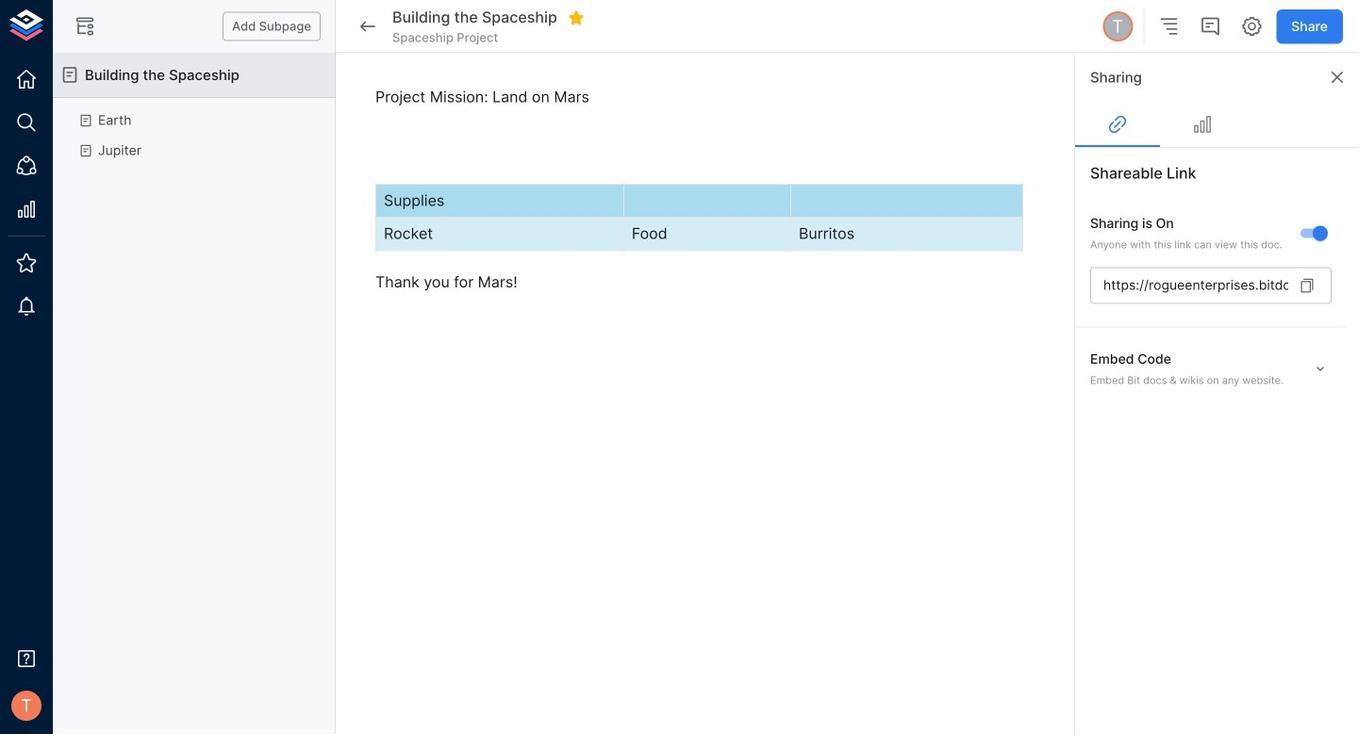 Task type: vqa. For each thing, say whether or not it's contained in the screenshot.
3rd TOOLTIP
no



Task type: describe. For each thing, give the bounding box(es) containing it.
table of contents image
[[1158, 15, 1180, 38]]



Task type: locate. For each thing, give the bounding box(es) containing it.
hide wiki image
[[74, 15, 96, 38]]

tab list
[[1075, 102, 1358, 147]]

settings image
[[1241, 15, 1263, 38]]

go back image
[[357, 15, 379, 38]]

remove favorite image
[[568, 9, 585, 26]]

None text field
[[1090, 267, 1289, 304]]

comments image
[[1199, 15, 1222, 38]]



